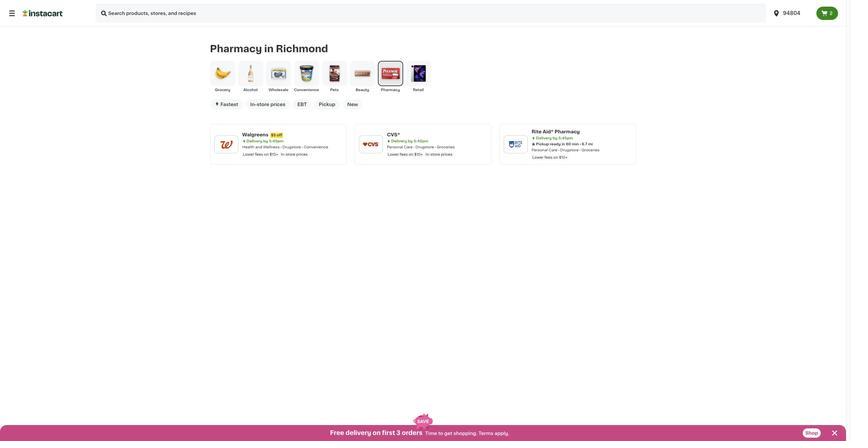 Task type: locate. For each thing, give the bounding box(es) containing it.
delivery by 5:45pm
[[536, 137, 573, 140], [247, 140, 284, 143], [392, 140, 429, 143]]

0 horizontal spatial prices
[[271, 102, 286, 107]]

1 vertical spatial in
[[562, 143, 565, 146]]

$10+ for wellness
[[270, 153, 278, 157]]

health and wellness drugstore convenience
[[242, 146, 328, 149]]

0 horizontal spatial lower fees on $10+ in-store prices
[[243, 153, 308, 157]]

instacart logo image
[[23, 9, 63, 17]]

0 vertical spatial pharmacy
[[210, 44, 262, 54]]

in
[[264, 44, 274, 54], [562, 143, 565, 146]]

fees down the and
[[255, 153, 263, 157]]

health
[[242, 146, 255, 149]]

0 vertical spatial pickup
[[319, 102, 336, 107]]

pickup left ready
[[536, 143, 549, 146]]

groceries
[[437, 146, 455, 149], [582, 149, 600, 152]]

fees
[[255, 153, 263, 157], [400, 153, 408, 157], [545, 156, 553, 160]]

1 vertical spatial convenience
[[304, 146, 328, 149]]

2 horizontal spatial fees
[[545, 156, 553, 160]]

fees down ready
[[545, 156, 553, 160]]

2 horizontal spatial lower
[[533, 156, 544, 160]]

1 horizontal spatial fees
[[400, 153, 408, 157]]

0 horizontal spatial drugstore
[[283, 146, 301, 149]]

pickup for pickup
[[319, 102, 336, 107]]

0 horizontal spatial lower
[[243, 153, 254, 157]]

delivery by 5:45pm down cvs®
[[392, 140, 429, 143]]

personal down cvs®
[[387, 146, 403, 149]]

2 94804 button from the left
[[773, 4, 813, 23]]

orders
[[402, 431, 423, 437]]

1 vertical spatial pharmacy
[[381, 88, 400, 92]]

drugstore
[[283, 146, 301, 149], [416, 146, 434, 149], [561, 149, 579, 152]]

to
[[439, 432, 444, 436]]

personal care drugstore groceries
[[387, 146, 455, 149], [532, 149, 600, 152]]

1 horizontal spatial pickup
[[536, 143, 549, 146]]

delivery down aid®
[[536, 137, 552, 140]]

0 vertical spatial convenience
[[294, 88, 319, 92]]

retail button
[[406, 61, 431, 93]]

1 horizontal spatial by
[[408, 140, 413, 143]]

0 horizontal spatial in
[[264, 44, 274, 54]]

ebt
[[298, 102, 307, 107]]

lower fees on $10+ in-store prices
[[243, 153, 308, 157], [388, 153, 453, 157]]

2 horizontal spatial delivery
[[536, 137, 552, 140]]

1 horizontal spatial store
[[286, 153, 296, 157]]

fees down cvs®
[[400, 153, 408, 157]]

1 horizontal spatial lower
[[388, 153, 399, 157]]

delivery for rite aid® pharmacy
[[536, 137, 552, 140]]

lower
[[243, 153, 254, 157], [388, 153, 399, 157], [533, 156, 544, 160]]

min
[[572, 143, 579, 146]]

store
[[257, 102, 269, 107], [286, 153, 296, 157], [431, 153, 440, 157]]

apply.
[[495, 432, 510, 436]]

shop
[[806, 431, 819, 436]]

6.7 mi
[[582, 143, 593, 146]]

in-
[[250, 102, 257, 107], [281, 153, 286, 157], [426, 153, 431, 157]]

first
[[382, 431, 395, 437]]

on
[[264, 153, 269, 157], [409, 153, 414, 157], [554, 156, 558, 160], [373, 431, 381, 437]]

walgreens logo image
[[218, 136, 235, 153]]

None search field
[[96, 4, 766, 23]]

walgreens
[[242, 133, 269, 137]]

0 horizontal spatial personal care drugstore groceries
[[387, 146, 455, 149]]

get
[[445, 432, 453, 436]]

by
[[553, 137, 558, 140], [263, 140, 268, 143], [408, 140, 413, 143]]

0 horizontal spatial store
[[257, 102, 269, 107]]

pets
[[330, 88, 339, 92]]

pharmacy
[[210, 44, 262, 54], [381, 88, 400, 92], [555, 130, 580, 134]]

delivery down cvs®
[[392, 140, 407, 143]]

off
[[277, 134, 282, 137]]

lower down 'pickup ready in 60 min'
[[533, 156, 544, 160]]

lower fees on $10+ in-store prices down wellness
[[243, 153, 308, 157]]

1 94804 button from the left
[[769, 4, 817, 23]]

0 horizontal spatial pharmacy
[[210, 44, 262, 54]]

0 horizontal spatial fees
[[255, 153, 263, 157]]

pharmacy up grocery button
[[210, 44, 262, 54]]

retail
[[413, 88, 424, 92]]

2 horizontal spatial prices
[[441, 153, 453, 157]]

2 horizontal spatial delivery by 5:45pm
[[536, 137, 573, 140]]

pharmacy up 60
[[555, 130, 580, 134]]

$10+
[[270, 153, 278, 157], [415, 153, 423, 157], [559, 156, 568, 160]]

time
[[425, 432, 437, 436]]

pickup down "pets"
[[319, 102, 336, 107]]

new
[[348, 102, 358, 107]]

delivery by 5:45pm up ready
[[536, 137, 573, 140]]

aid®
[[543, 130, 554, 134]]

shopping.
[[454, 432, 478, 436]]

in left 60
[[562, 143, 565, 146]]

lower down health
[[243, 153, 254, 157]]

94804 button
[[769, 4, 817, 23], [773, 4, 813, 23]]

1 horizontal spatial pharmacy
[[381, 88, 400, 92]]

personal up lower fees on $10+
[[532, 149, 548, 152]]

1 horizontal spatial 5:45pm
[[414, 140, 429, 143]]

1 lower fees on $10+ in-store prices from the left
[[243, 153, 308, 157]]

1 horizontal spatial prices
[[296, 153, 308, 157]]

by for cvs®
[[408, 140, 413, 143]]

care
[[404, 146, 413, 149], [549, 149, 558, 152]]

prices for health and wellness
[[296, 153, 308, 157]]

pickup for pickup ready in 60 min
[[536, 143, 549, 146]]

2 horizontal spatial $10+
[[559, 156, 568, 160]]

store for personal
[[431, 153, 440, 157]]

5:45pm
[[559, 137, 573, 140], [269, 140, 284, 143], [414, 140, 429, 143]]

$10+ for drugstore
[[415, 153, 423, 157]]

lower fees on $10+ in-store prices for wellness
[[243, 153, 308, 157]]

1 horizontal spatial in-
[[281, 153, 286, 157]]

free
[[330, 431, 344, 437]]

1 horizontal spatial delivery by 5:45pm
[[392, 140, 429, 143]]

grocery
[[215, 88, 231, 92]]

personal care drugstore groceries down 60
[[532, 149, 600, 152]]

delivery for cvs®
[[392, 140, 407, 143]]

0 horizontal spatial $10+
[[270, 153, 278, 157]]

1 horizontal spatial lower fees on $10+ in-store prices
[[388, 153, 453, 157]]

delivery
[[536, 137, 552, 140], [247, 140, 262, 143], [392, 140, 407, 143]]

2 vertical spatial pharmacy
[[555, 130, 580, 134]]

prices
[[271, 102, 286, 107], [296, 153, 308, 157], [441, 153, 453, 157]]

lower fees on $10+
[[533, 156, 568, 160]]

1 horizontal spatial delivery
[[392, 140, 407, 143]]

beauty
[[356, 88, 369, 92]]

0 horizontal spatial in-
[[250, 102, 257, 107]]

in up wholesale button
[[264, 44, 274, 54]]

save image
[[414, 414, 433, 430]]

1 horizontal spatial groceries
[[582, 149, 600, 152]]

5:45pm for cvs®
[[414, 140, 429, 143]]

convenience inside button
[[294, 88, 319, 92]]

2 lower fees on $10+ in-store prices from the left
[[388, 153, 453, 157]]

0 horizontal spatial delivery
[[247, 140, 262, 143]]

pharmacy inside pharmacy button
[[381, 88, 400, 92]]

grocery button
[[210, 61, 235, 93]]

delivery down walgreens
[[247, 140, 262, 143]]

pickup inside button
[[319, 102, 336, 107]]

pets button
[[322, 61, 347, 93]]

alcohol
[[244, 88, 258, 92]]

2 horizontal spatial by
[[553, 137, 558, 140]]

2 horizontal spatial 5:45pm
[[559, 137, 573, 140]]

fastest
[[221, 102, 238, 107]]

prices inside "button"
[[271, 102, 286, 107]]

prices for personal care
[[441, 153, 453, 157]]

2 horizontal spatial in-
[[426, 153, 431, 157]]

lower fees on $10+ in-store prices down cvs®
[[388, 153, 453, 157]]

lower fees on $10+ in-store prices for drugstore
[[388, 153, 453, 157]]

personal
[[387, 146, 403, 149], [532, 149, 548, 152]]

2 horizontal spatial store
[[431, 153, 440, 157]]

mi
[[589, 143, 593, 146]]

store inside "button"
[[257, 102, 269, 107]]

delivery
[[346, 431, 371, 437]]

0 horizontal spatial delivery by 5:45pm
[[247, 140, 284, 143]]

pharmacy in richmond
[[210, 44, 328, 54]]

pickup
[[319, 102, 336, 107], [536, 143, 549, 146]]

0 horizontal spatial pickup
[[319, 102, 336, 107]]

personal care drugstore groceries down cvs®
[[387, 146, 455, 149]]

delivery by 5:45pm down "walgreens $5 off"
[[247, 140, 284, 143]]

pharmacy right beauty
[[381, 88, 400, 92]]

lower down cvs®
[[388, 153, 399, 157]]

convenience
[[294, 88, 319, 92], [304, 146, 328, 149]]

1 horizontal spatial $10+
[[415, 153, 423, 157]]

1 vertical spatial pickup
[[536, 143, 549, 146]]



Task type: describe. For each thing, give the bounding box(es) containing it.
1 horizontal spatial personal
[[532, 149, 548, 152]]

6.7
[[582, 143, 588, 146]]

$5
[[271, 134, 276, 137]]

convenience button
[[294, 61, 319, 93]]

0 vertical spatial in
[[264, 44, 274, 54]]

close image
[[831, 430, 839, 438]]

fees for and
[[255, 153, 263, 157]]

fastest button
[[210, 100, 243, 110]]

0 horizontal spatial personal
[[387, 146, 403, 149]]

beauty button
[[350, 61, 375, 93]]

wholesale button
[[266, 61, 291, 93]]

0 horizontal spatial groceries
[[437, 146, 455, 149]]

ebt button
[[293, 100, 312, 110]]

rite aid® pharmacy
[[532, 130, 580, 134]]

delivery by 5:45pm for cvs®
[[392, 140, 429, 143]]

fees for care
[[400, 153, 408, 157]]

Search field
[[96, 4, 766, 23]]

0 horizontal spatial 5:45pm
[[269, 140, 284, 143]]

in-store prices
[[250, 102, 286, 107]]

shop button
[[803, 429, 821, 438]]

rite aid® pharmacy logo image
[[507, 136, 525, 153]]

free delivery on first 3 orders time to get shopping. terms apply.
[[330, 431, 510, 437]]

and
[[255, 146, 262, 149]]

1 horizontal spatial drugstore
[[416, 146, 434, 149]]

2 horizontal spatial pharmacy
[[555, 130, 580, 134]]

in- for personal
[[426, 153, 431, 157]]

alcohol button
[[238, 61, 263, 93]]

pickup button
[[314, 100, 340, 110]]

2 button
[[817, 7, 839, 20]]

60
[[566, 143, 571, 146]]

lower for personal
[[388, 153, 399, 157]]

wellness
[[263, 146, 280, 149]]

terms
[[479, 432, 494, 436]]

1 horizontal spatial personal care drugstore groceries
[[532, 149, 600, 152]]

pharmacy for pharmacy in richmond
[[210, 44, 262, 54]]

by for rite aid® pharmacy
[[553, 137, 558, 140]]

0 horizontal spatial by
[[263, 140, 268, 143]]

lower for health
[[243, 153, 254, 157]]

wholesale
[[269, 88, 289, 92]]

pharmacy for pharmacy
[[381, 88, 400, 92]]

0 horizontal spatial care
[[404, 146, 413, 149]]

pharmacy in richmond main content
[[0, 27, 847, 442]]

in- for health
[[281, 153, 286, 157]]

richmond
[[276, 44, 328, 54]]

3
[[397, 431, 401, 437]]

rite
[[532, 130, 542, 134]]

2 horizontal spatial drugstore
[[561, 149, 579, 152]]

1 horizontal spatial in
[[562, 143, 565, 146]]

ready
[[550, 143, 561, 146]]

delivery by 5:45pm for rite aid® pharmacy
[[536, 137, 573, 140]]

in-store prices button
[[246, 100, 290, 110]]

new button
[[343, 100, 363, 110]]

94804
[[784, 11, 801, 16]]

walgreens $5 off
[[242, 133, 282, 137]]

cvs®
[[387, 133, 400, 137]]

2
[[830, 11, 833, 16]]

1 horizontal spatial care
[[549, 149, 558, 152]]

5:45pm for rite aid® pharmacy
[[559, 137, 573, 140]]

store for health
[[286, 153, 296, 157]]

in- inside "button"
[[250, 102, 257, 107]]

pickup ready in 60 min
[[536, 143, 579, 146]]

pharmacy button
[[378, 61, 403, 93]]

cvs® logo image
[[363, 136, 380, 153]]



Task type: vqa. For each thing, say whether or not it's contained in the screenshot.
the leftmost Personal
yes



